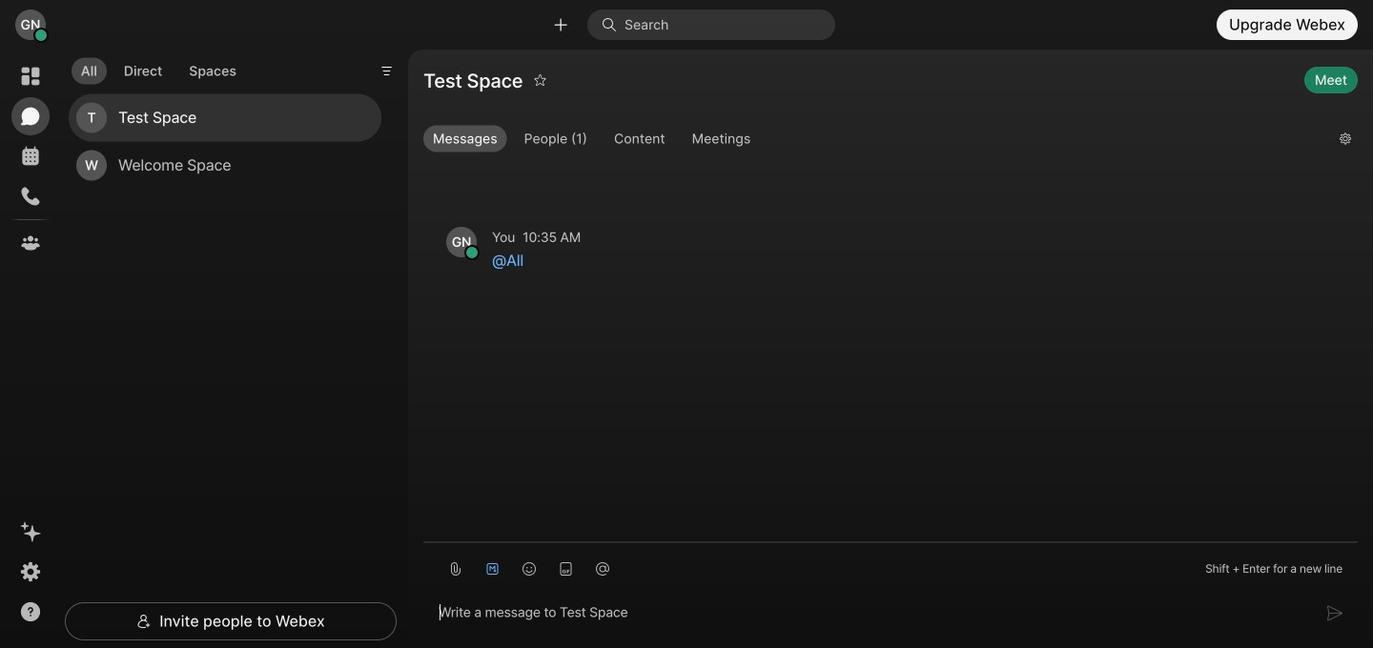 Task type: describe. For each thing, give the bounding box(es) containing it.
message composer toolbar element
[[423, 543, 1358, 588]]

test space list item
[[69, 94, 382, 142]]



Task type: locate. For each thing, give the bounding box(es) containing it.
group
[[423, 125, 1325, 156]]

welcome space list item
[[69, 142, 382, 189]]

tab list
[[67, 46, 251, 90]]

navigation
[[0, 50, 61, 649]]

webex tab list
[[11, 57, 50, 262]]



Task type: vqa. For each thing, say whether or not it's contained in the screenshot.
Valiant ELEMENT
no



